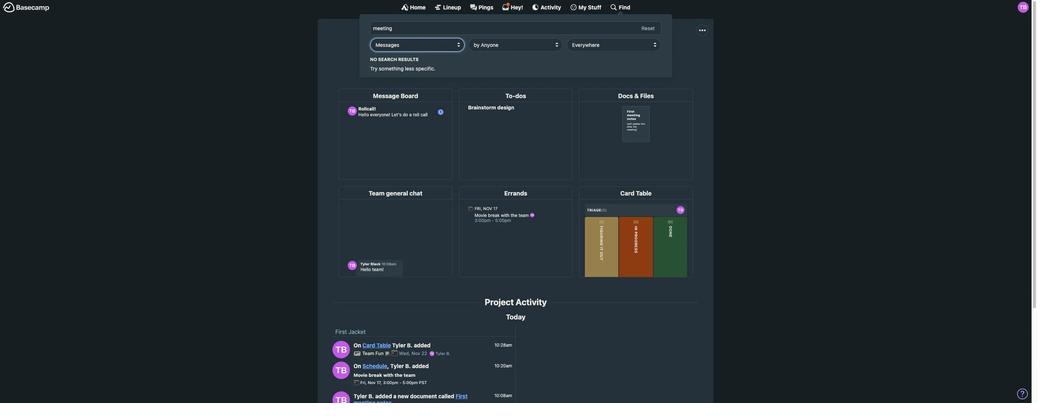Task type: locate. For each thing, give the bounding box(es) containing it.
first up the i
[[484, 33, 509, 47]]

the
[[415, 50, 423, 57], [460, 50, 469, 57], [395, 373, 403, 378]]

first inside first jacket let's create the first jacket of the company! i am thinking rabits and strips and colors! a lot of colors!
[[484, 33, 509, 47]]

b.
[[407, 343, 413, 349], [447, 352, 451, 356], [405, 363, 411, 370], [369, 393, 374, 400]]

jacket inside first jacket let's create the first jacket of the company! i am thinking rabits and strips and colors! a lot of colors!
[[511, 33, 548, 47]]

wed,
[[399, 351, 410, 357]]

of right lot
[[625, 50, 631, 57]]

a
[[608, 50, 612, 57]]

17,
[[377, 381, 382, 386]]

fri,
[[361, 381, 367, 386]]

meeting
[[354, 400, 376, 404]]

2 vertical spatial first
[[456, 393, 468, 400]]

1 vertical spatial jacket
[[349, 329, 366, 336]]

am
[[501, 50, 509, 57]]

0 horizontal spatial jacket
[[349, 329, 366, 336]]

1 on from the top
[[354, 343, 361, 349]]

10:28am element
[[495, 343, 512, 348]]

activity up today
[[516, 297, 547, 308]]

10:08am
[[495, 393, 512, 399]]

new
[[398, 393, 409, 400]]

b. up team
[[405, 363, 411, 370]]

hey!
[[511, 4, 524, 10]]

colors! left the a
[[588, 50, 606, 57]]

on for on schedule ,       tyler b. added
[[354, 363, 361, 370]]

on left card
[[354, 343, 361, 349]]

added
[[414, 343, 431, 349], [412, 363, 429, 370], [375, 393, 392, 400]]

no search results try something less specific.
[[371, 57, 436, 72]]

colors!
[[588, 50, 606, 57], [632, 50, 650, 57]]

tyler b. added a new document called
[[354, 393, 456, 400]]

team fun
[[363, 351, 385, 357]]

2 of from the left
[[625, 50, 631, 57]]

activity
[[541, 4, 561, 10], [516, 297, 547, 308]]

the left the first
[[415, 50, 423, 57]]

fun
[[376, 351, 384, 357]]

added up 22 at the bottom left of the page
[[414, 343, 431, 349]]

1 horizontal spatial of
[[625, 50, 631, 57]]

1 colors! from the left
[[588, 50, 606, 57]]

first inside the first meeting notes
[[456, 393, 468, 400]]

0 horizontal spatial the
[[395, 373, 403, 378]]

lineup link
[[435, 4, 461, 11]]

first
[[484, 33, 509, 47], [336, 329, 347, 336], [456, 393, 468, 400]]

b. left notes
[[369, 393, 374, 400]]

0 vertical spatial jacket
[[511, 33, 548, 47]]

1 vertical spatial first
[[336, 329, 347, 336]]

the inside movie break with the team fri, nov 17, 3:00pm -     5:00pm pst
[[395, 373, 403, 378]]

0 vertical spatial added
[[414, 343, 431, 349]]

0 horizontal spatial and
[[549, 50, 559, 57]]

let's
[[382, 50, 395, 57]]

movie break with the team fri, nov 17, 3:00pm -     5:00pm pst
[[354, 373, 427, 386]]

pst
[[419, 381, 427, 386]]

added left a
[[375, 393, 392, 400]]

first right called
[[456, 393, 468, 400]]

project
[[485, 297, 514, 308]]

0 vertical spatial activity
[[541, 4, 561, 10]]

b. up wed, nov 22
[[407, 343, 413, 349]]

create
[[396, 50, 413, 57]]

rabits
[[533, 50, 548, 57]]

less
[[405, 65, 415, 72]]

and right strips
[[577, 50, 587, 57]]

activity inside main element
[[541, 4, 561, 10]]

first jacket
[[336, 329, 366, 336]]

2 colors! from the left
[[632, 50, 650, 57]]

a
[[394, 393, 397, 400]]

0 vertical spatial on
[[354, 343, 361, 349]]

none reset field inside main element
[[638, 24, 659, 33]]

tyler black image inside main element
[[1018, 2, 1029, 13]]

0 vertical spatial nov
[[412, 351, 420, 357]]

1 horizontal spatial jacket
[[511, 33, 548, 47]]

1 horizontal spatial and
[[577, 50, 587, 57]]

2 horizontal spatial first
[[484, 33, 509, 47]]

pings
[[479, 4, 494, 10]]

added for tyler b. added
[[414, 343, 431, 349]]

0 horizontal spatial first
[[336, 329, 347, 336]]

break
[[369, 373, 382, 378]]

jacket up the thinking
[[511, 33, 548, 47]]

tyler right 22 at the bottom left of the page
[[436, 352, 446, 356]]

jacket
[[436, 50, 452, 57]]

1 vertical spatial on
[[354, 363, 361, 370]]

5:00pm
[[403, 381, 418, 386]]

0 horizontal spatial of
[[454, 50, 459, 57]]

of right jacket
[[454, 50, 459, 57]]

2 and from the left
[[577, 50, 587, 57]]

and left strips
[[549, 50, 559, 57]]

1 vertical spatial nov
[[368, 381, 376, 386]]

2 horizontal spatial the
[[460, 50, 469, 57]]

jacket
[[511, 33, 548, 47], [349, 329, 366, 336]]

first meeting notes
[[354, 393, 468, 404]]

table
[[377, 343, 391, 349]]

1 vertical spatial added
[[412, 363, 429, 370]]

on
[[354, 343, 361, 349], [354, 363, 361, 370]]

the up -
[[395, 373, 403, 378]]

the left company!
[[460, 50, 469, 57]]

0 horizontal spatial nov
[[368, 381, 376, 386]]

tyler black image
[[1018, 2, 1029, 13], [430, 352, 435, 357], [333, 362, 350, 379], [333, 392, 350, 404]]

None reset field
[[638, 24, 659, 33]]

on up movie
[[354, 363, 361, 370]]

called
[[439, 393, 455, 400]]

team
[[404, 373, 416, 378]]

and
[[549, 50, 559, 57], [577, 50, 587, 57]]

first meeting notes link
[[354, 393, 468, 404]]

card
[[363, 343, 375, 349]]

nov left the 17,
[[368, 381, 376, 386]]

schedule link
[[363, 363, 387, 370]]

activity left 'my'
[[541, 4, 561, 10]]

of
[[454, 50, 459, 57], [625, 50, 631, 57]]

0 vertical spatial first
[[484, 33, 509, 47]]

stuff
[[588, 4, 602, 10]]

0 horizontal spatial colors!
[[588, 50, 606, 57]]

nov left 22 at the bottom left of the page
[[412, 351, 420, 357]]

pings button
[[470, 4, 494, 11]]

tyler black image
[[333, 341, 350, 359]]

movie break with the team link
[[354, 373, 416, 378]]

10:20am
[[495, 364, 512, 369]]

my
[[579, 4, 587, 10]]

try something less specific. alert
[[371, 56, 662, 72]]

1 horizontal spatial colors!
[[632, 50, 650, 57]]

tyler down fri,
[[354, 393, 367, 400]]

added for ,       tyler b. added
[[412, 363, 429, 370]]

jacket up card
[[349, 329, 366, 336]]

first jacket let's create the first jacket of the company! i am thinking rabits and strips and colors! a lot of colors!
[[382, 33, 650, 57]]

hey! button
[[502, 3, 524, 11]]

1 horizontal spatial first
[[456, 393, 468, 400]]

tyler
[[392, 343, 406, 349], [436, 352, 446, 356], [391, 363, 404, 370], [354, 393, 367, 400]]

1 and from the left
[[549, 50, 559, 57]]

nov
[[412, 351, 420, 357], [368, 381, 376, 386]]

colors! right lot
[[632, 50, 650, 57]]

2 on from the top
[[354, 363, 361, 370]]

find button
[[611, 4, 631, 11]]

first up tyler black image
[[336, 329, 347, 336]]

project activity
[[485, 297, 547, 308]]

home
[[410, 4, 426, 10]]

strips
[[561, 50, 576, 57]]

added down 22 at the bottom left of the page
[[412, 363, 429, 370]]



Task type: vqa. For each thing, say whether or not it's contained in the screenshot.
Create
yes



Task type: describe. For each thing, give the bounding box(es) containing it.
10:28am
[[495, 343, 512, 348]]

3:00pm
[[383, 381, 399, 386]]

on for on card table tyler b. added
[[354, 343, 361, 349]]

movie
[[354, 373, 368, 378]]

try
[[371, 65, 378, 72]]

first for first jacket let's create the first jacket of the company! i am thinking rabits and strips and colors! a lot of colors!
[[484, 33, 509, 47]]

results
[[399, 57, 419, 62]]

search
[[379, 57, 397, 62]]

-
[[400, 381, 402, 386]]

thinking
[[510, 50, 532, 57]]

today
[[506, 313, 526, 321]]

tyler right ,
[[391, 363, 404, 370]]

switch accounts image
[[3, 2, 49, 13]]

first for first jacket
[[336, 329, 347, 336]]

on card table tyler b. added
[[354, 343, 431, 349]]

activity link
[[532, 4, 561, 11]]

jacket for first jacket let's create the first jacket of the company! i am thinking rabits and strips and colors! a lot of colors!
[[511, 33, 548, 47]]

first for first meeting notes
[[456, 393, 468, 400]]

nov inside movie break with the team fri, nov 17, 3:00pm -     5:00pm pst
[[368, 381, 376, 386]]

1 horizontal spatial nov
[[412, 351, 420, 357]]

team
[[363, 351, 374, 357]]

lineup
[[443, 4, 461, 10]]

,
[[387, 363, 389, 370]]

wed, nov 22
[[399, 351, 429, 357]]

first jacket link
[[336, 329, 366, 336]]

tyler up wed,
[[392, 343, 406, 349]]

specific.
[[416, 65, 436, 72]]

i
[[498, 50, 499, 57]]

card table link
[[363, 343, 391, 349]]

my stuff
[[579, 4, 602, 10]]

10:08am element
[[495, 393, 512, 399]]

1 vertical spatial activity
[[516, 297, 547, 308]]

no
[[371, 57, 377, 62]]

with
[[384, 373, 394, 378]]

schedule
[[363, 363, 387, 370]]

first
[[425, 50, 435, 57]]

tyler b.
[[435, 352, 451, 356]]

2 vertical spatial added
[[375, 393, 392, 400]]

b. right 22 at the bottom left of the page
[[447, 352, 451, 356]]

10:20am element
[[495, 364, 512, 369]]

find
[[619, 4, 631, 10]]

22
[[422, 351, 427, 357]]

home link
[[401, 4, 426, 11]]

notes
[[377, 400, 392, 404]]

Search for… search field
[[371, 21, 662, 35]]

1 of from the left
[[454, 50, 459, 57]]

1 horizontal spatial the
[[415, 50, 423, 57]]

my stuff button
[[570, 4, 602, 11]]

something
[[379, 65, 404, 72]]

jacket for first jacket
[[349, 329, 366, 336]]

people on this project element
[[531, 58, 551, 80]]

company!
[[471, 50, 496, 57]]

document
[[410, 393, 437, 400]]

on schedule ,       tyler b. added
[[354, 363, 429, 370]]

lot
[[613, 50, 624, 57]]

main element
[[0, 0, 1032, 77]]



